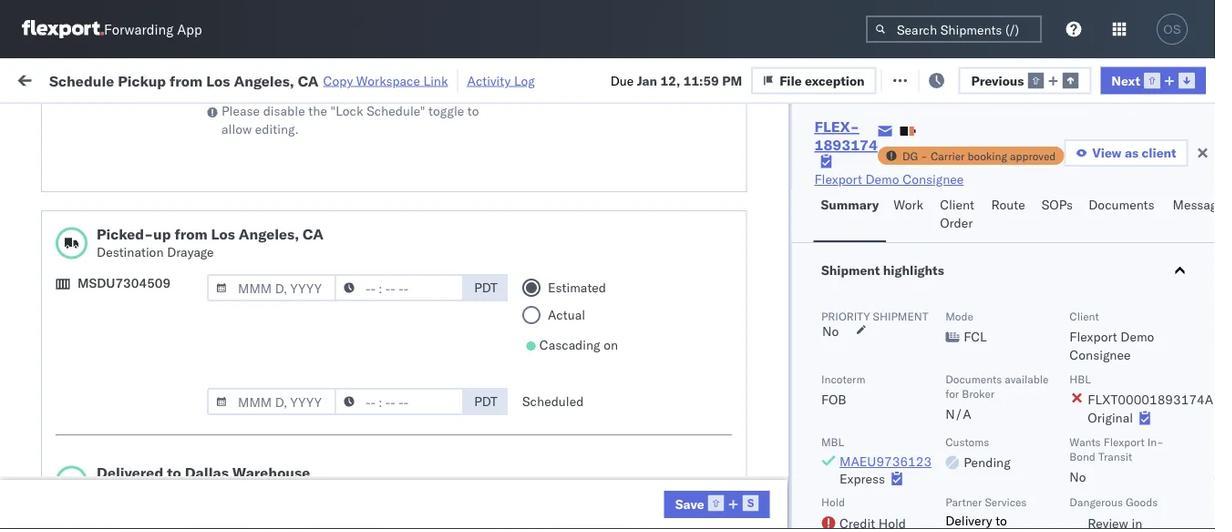 Task type: vqa. For each thing, say whether or not it's contained in the screenshot.
first 11:30 from the bottom
no



Task type: locate. For each thing, give the bounding box(es) containing it.
flex-1889466 button
[[645, 159, 773, 185], [645, 159, 773, 185], [645, 199, 773, 225], [645, 199, 773, 225], [645, 239, 773, 265], [645, 239, 773, 265], [645, 279, 773, 305], [645, 279, 773, 305]]

1 integration test account - karl lagerfeld from the top
[[463, 324, 700, 340]]

1 vertical spatial consignee
[[1069, 347, 1130, 363]]

pdt for -- : -- -- text box at the bottom left of page
[[474, 280, 498, 296]]

4 uetu5238478 from the top
[[889, 284, 978, 299]]

delivery up picked-
[[99, 203, 146, 219]]

1 vertical spatial upload customs clearance documents link
[[42, 434, 259, 470]]

schedule delivery appointment down "delivered"
[[42, 484, 224, 500]]

pickup up netherlands on the left bottom of the page
[[99, 354, 139, 370]]

2 horizontal spatial to
[[995, 513, 1007, 529]]

flexport up hbl
[[1069, 329, 1117, 345]]

1 vertical spatial clearance
[[141, 434, 200, 450]]

1 vertical spatial schedule delivery appointment
[[42, 323, 224, 339]]

2 schedule delivery appointment from the top
[[42, 323, 224, 339]]

upload
[[42, 114, 83, 129], [42, 434, 83, 450]]

in
[[272, 113, 282, 127]]

clearance inside button
[[141, 114, 200, 129]]

destination down picked-
[[97, 245, 164, 261]]

progress
[[284, 113, 330, 127]]

customs right by:
[[87, 114, 138, 129]]

0 vertical spatial pdt
[[474, 280, 498, 296]]

1 horizontal spatial on
[[604, 338, 618, 354]]

delivery for the confirm delivery button
[[92, 283, 139, 299]]

messag
[[1173, 197, 1215, 213]]

file right pm
[[780, 72, 802, 88]]

delivery for third schedule delivery appointment button from the bottom
[[99, 203, 146, 219]]

1 vertical spatial confirm
[[42, 283, 89, 299]]

file exception
[[905, 71, 990, 87], [780, 72, 865, 88]]

0 horizontal spatial on
[[446, 71, 460, 87]]

1 karl from the top
[[619, 324, 643, 340]]

pending
[[963, 455, 1010, 471]]

vandelay
[[345, 404, 397, 420], [463, 404, 516, 420]]

2 vertical spatial maeu9408431
[[910, 444, 1002, 460]]

no right :
[[427, 113, 442, 127]]

0 horizontal spatial vandelay
[[345, 404, 397, 420]]

1 vertical spatial for
[[945, 387, 959, 401]]

documents up broker
[[945, 372, 1002, 386]]

0 vertical spatial appointment
[[149, 203, 224, 219]]

0 vertical spatial schedule pickup from los angeles, ca button
[[42, 153, 259, 191]]

uetu5238478 down flexport demo consignee link
[[889, 203, 978, 219]]

1 vertical spatial flexport
[[1069, 329, 1117, 345]]

0 vertical spatial integration test account - karl lagerfeld
[[463, 324, 700, 340]]

angeles, down rotterdam,
[[196, 394, 246, 410]]

lhuu7894563, down shipment
[[791, 284, 885, 299]]

3 resize handle column header from the left
[[261, 141, 283, 530]]

upload customs clearance documents
[[42, 114, 200, 148], [42, 434, 200, 469]]

1 appointment from the top
[[149, 203, 224, 219]]

2 pdt from the top
[[474, 394, 498, 410]]

0 vertical spatial 2130387
[[714, 324, 769, 340]]

1 schedule delivery appointment link from the top
[[42, 202, 224, 220]]

flex-2130384 button
[[645, 480, 773, 506], [645, 480, 773, 506]]

1 abcdefg78456546 from the top
[[910, 164, 1032, 180]]

appointment for first schedule delivery appointment link from the bottom of the page
[[149, 484, 224, 500]]

demo
[[866, 171, 899, 187], [1120, 329, 1154, 345]]

1 schedule pickup from los angeles, ca from the top
[[42, 154, 246, 188]]

flexport down container numbers button
[[815, 171, 862, 187]]

destination
[[97, 245, 164, 261], [945, 526, 1012, 530]]

2 horizontal spatial no
[[1069, 470, 1086, 485]]

schedule delivery appointment for first schedule delivery appointment link from the bottom of the page
[[42, 484, 224, 500]]

upload inside button
[[42, 114, 83, 129]]

2 upload customs clearance documents from the top
[[42, 434, 200, 469]]

1 confirm from the top
[[42, 234, 89, 250]]

2 confirm from the top
[[42, 283, 89, 299]]

schedule pickup from los angeles, ca button down the 'schedule pickup from rotterdam, netherlands' button
[[42, 393, 259, 432]]

1 vertical spatial schedule pickup from los angeles, ca link
[[42, 393, 259, 430]]

2 vertical spatial no
[[1069, 470, 1086, 485]]

ready
[[139, 113, 171, 127]]

1889466
[[714, 164, 769, 180], [714, 204, 769, 220], [714, 244, 769, 260], [714, 284, 769, 300]]

1 vandelay from the left
[[345, 404, 397, 420]]

1 vertical spatial integration test account - karl lagerfeld
[[463, 485, 700, 501]]

1 vertical spatial schedule pickup from los angeles, ca button
[[42, 393, 259, 432]]

demo up summary
[[866, 171, 899, 187]]

0 horizontal spatial client
[[940, 197, 975, 213]]

bond
[[1069, 450, 1095, 464]]

1 flex-1889466 from the top
[[675, 164, 769, 180]]

schedule delivery appointment link
[[42, 202, 224, 220], [42, 322, 224, 341], [42, 483, 224, 501]]

0 vertical spatial mode
[[226, 149, 254, 163]]

los inside confirm pickup from los angeles, ca
[[164, 234, 185, 250]]

upload customs clearance documents down work
[[42, 114, 200, 148]]

upload up the "workitem"
[[42, 114, 83, 129]]

3 ocean fcl from the top
[[226, 284, 290, 300]]

demo up flxt00001893174a
[[1120, 329, 1154, 345]]

carrier
[[931, 149, 965, 163]]

flexport inside 'wants flexport in- bond transit no'
[[1103, 435, 1144, 449]]

pdt right -- : -- -- text box at the bottom left of page
[[474, 280, 498, 296]]

1 lhuu7894563, uetu5238478 from the top
[[791, 163, 978, 179]]

bosch ocean test
[[345, 204, 449, 220], [463, 204, 567, 220], [345, 284, 449, 300], [463, 284, 567, 300]]

on right cascading
[[604, 338, 618, 354]]

dg
[[903, 149, 918, 163]]

shipment
[[821, 263, 880, 279]]

1 vertical spatial 2130387
[[714, 364, 769, 380]]

appointment down delivered to dallas warehouse
[[149, 484, 224, 500]]

shipment highlights button
[[792, 243, 1215, 298]]

2 abcdefg78456546 from the top
[[910, 204, 1032, 220]]

3 flex-2130387 from the top
[[675, 444, 769, 460]]

1 vertical spatial destination
[[945, 526, 1012, 530]]

delivered
[[97, 465, 163, 483]]

client inside button
[[940, 197, 975, 213]]

3 abcdefg78456546 from the top
[[910, 244, 1032, 260]]

MMM D, YYYY text field
[[207, 275, 336, 302]]

confirm pickup from los angeles, ca link
[[42, 233, 259, 269]]

2 schedule delivery appointment button from the top
[[42, 322, 224, 342]]

1 schedule delivery appointment from the top
[[42, 203, 224, 219]]

actual
[[548, 308, 585, 324]]

angeles, inside picked-up from los angeles, ca destination drayage
[[239, 226, 299, 244]]

delivery down partner
[[945, 513, 992, 529]]

1 flex-2130387 from the top
[[675, 324, 769, 340]]

schedule
[[49, 71, 114, 90], [42, 154, 96, 170], [42, 203, 96, 219], [42, 323, 96, 339], [42, 354, 96, 370], [42, 394, 96, 410], [42, 484, 96, 500]]

up
[[153, 226, 171, 244]]

1 vertical spatial schedule delivery appointment link
[[42, 322, 224, 341]]

no down bond
[[1069, 470, 1086, 485]]

maeu9408431 down n/a
[[910, 444, 1002, 460]]

2 schedule pickup from los angeles, ca link from the top
[[42, 393, 259, 430]]

0 vertical spatial maeu9408431
[[910, 324, 1002, 340]]

0 vertical spatial schedule pickup from los angeles, ca
[[42, 154, 246, 188]]

0 vertical spatial to
[[468, 103, 479, 119]]

0 horizontal spatial consignee
[[903, 171, 964, 187]]

track
[[464, 71, 493, 87]]

appointment
[[149, 203, 224, 219], [149, 323, 224, 339], [149, 484, 224, 500]]

Search Work text field
[[603, 65, 802, 93]]

file exception up flex- 1893174
[[780, 72, 865, 88]]

1 horizontal spatial to
[[468, 103, 479, 119]]

1 vertical spatial schedule delivery appointment button
[[42, 322, 224, 342]]

0 vertical spatial upload customs clearance documents link
[[42, 113, 259, 149]]

2 vertical spatial 2130387
[[714, 444, 769, 460]]

lhuu7894563, down 1893174
[[791, 163, 885, 179]]

0 vertical spatial destination
[[97, 245, 164, 261]]

snoozed
[[377, 113, 419, 127]]

upload customs clearance documents for second upload customs clearance documents link from the top of the page
[[42, 434, 200, 469]]

2 schedule pickup from los angeles, ca button from the top
[[42, 393, 259, 432]]

gvcu5265864 up fob
[[791, 364, 881, 380]]

appointment up rotterdam,
[[149, 323, 224, 339]]

flexport up transit
[[1103, 435, 1144, 449]]

log
[[514, 72, 535, 88]]

appointment for second schedule delivery appointment link from the top
[[149, 323, 224, 339]]

consignee down mbl/mawb
[[903, 171, 964, 187]]

file exception down search shipments (/) text field
[[905, 71, 990, 87]]

clearance down the import
[[141, 114, 200, 129]]

on for on track
[[446, 71, 460, 87]]

2 1889466 from the top
[[714, 204, 769, 220]]

karl left save
[[619, 485, 643, 501]]

uetu5238478 down highlights at the right
[[889, 284, 978, 299]]

4 ocean fcl from the top
[[226, 404, 290, 420]]

at
[[362, 71, 373, 87]]

1 vertical spatial upload customs clearance documents
[[42, 434, 200, 469]]

schedule delivery appointment
[[42, 203, 224, 219], [42, 323, 224, 339], [42, 484, 224, 500]]

3 gvcu5265864 from the top
[[791, 444, 881, 460]]

fcl up picked-up from los angeles, ca destination drayage
[[267, 204, 290, 220]]

exception up flex- 1893174
[[805, 72, 865, 88]]

flexport for fob
[[1069, 329, 1117, 345]]

mode down allow
[[226, 149, 254, 163]]

from inside picked-up from los angeles, ca destination drayage
[[175, 226, 208, 244]]

1 horizontal spatial numbers
[[976, 149, 1021, 163]]

warehouse
[[232, 465, 310, 483]]

lhuu7894563, uetu5238478 down shipment highlights
[[791, 284, 978, 299]]

destination down partner
[[945, 526, 1012, 530]]

schedule pickup from los angeles, ca button down upload customs clearance documents button at the top
[[42, 153, 259, 191]]

numbers
[[976, 149, 1021, 163], [791, 156, 837, 170]]

summary button
[[814, 189, 886, 243]]

2 maeu9408431 from the top
[[910, 364, 1002, 380]]

documents inside documents available for broker n/a
[[945, 372, 1002, 386]]

to right "toggle"
[[468, 103, 479, 119]]

hbl
[[1069, 372, 1091, 386]]

1 vertical spatial account
[[557, 485, 605, 501]]

angeles, up mmm d, yyyy text field
[[239, 226, 299, 244]]

2 vertical spatial schedule delivery appointment
[[42, 484, 224, 500]]

to down the services
[[995, 513, 1007, 529]]

netherlands
[[42, 372, 113, 388]]

pickup inside confirm pickup from los angeles, ca
[[92, 234, 131, 250]]

forwarding app link
[[22, 20, 202, 38]]

delivery down "delivered"
[[99, 484, 146, 500]]

ca left copy
[[298, 71, 319, 90]]

from for second schedule pickup from los angeles, ca button
[[142, 394, 169, 410]]

2 vertical spatial to
[[995, 513, 1007, 529]]

ocean fcl down warehouse
[[226, 485, 290, 501]]

6 resize handle column header from the left
[[614, 141, 636, 530]]

flexport demo consignee
[[815, 171, 964, 187]]

view
[[1093, 145, 1122, 161]]

work right the import
[[198, 71, 230, 87]]

0 vertical spatial gvcu5265864
[[791, 324, 881, 340]]

mbl
[[821, 435, 844, 449]]

1 horizontal spatial for
[[945, 387, 959, 401]]

schedule pickup from los angeles, ca down the 'schedule pickup from rotterdam, netherlands' button
[[42, 394, 246, 429]]

forwarding app
[[104, 21, 202, 38]]

0 vertical spatial on
[[446, 71, 460, 87]]

1 vertical spatial on
[[604, 338, 618, 354]]

0 horizontal spatial for
[[174, 113, 189, 127]]

upload customs clearance documents link down the import
[[42, 113, 259, 149]]

work down flexport demo consignee link
[[894, 197, 924, 213]]

upload customs clearance documents inside button
[[42, 114, 200, 148]]

integration down the vandelay west
[[463, 485, 526, 501]]

1 vertical spatial schedule pickup from los angeles, ca
[[42, 394, 246, 429]]

lhuu7894563, uetu5238478 down dg
[[791, 163, 978, 179]]

work
[[198, 71, 230, 87], [894, 197, 924, 213]]

1 upload from the top
[[42, 114, 83, 129]]

2 lagerfeld from the top
[[646, 485, 700, 501]]

delivery for second schedule delivery appointment button from the bottom
[[99, 323, 146, 339]]

upload customs clearance documents link
[[42, 113, 259, 149], [42, 434, 259, 470]]

activity log button
[[467, 69, 535, 92]]

0 vertical spatial confirm
[[42, 234, 89, 250]]

1 vertical spatial integration
[[463, 485, 526, 501]]

1 schedule pickup from los angeles, ca link from the top
[[42, 153, 259, 189]]

consignee
[[903, 171, 964, 187], [1069, 347, 1130, 363]]

client inside client flexport demo consignee incoterm fob
[[1069, 310, 1099, 323]]

1 vertical spatial no
[[822, 324, 839, 340]]

client
[[940, 197, 975, 213], [1069, 310, 1099, 323]]

0 vertical spatial schedule delivery appointment link
[[42, 202, 224, 220]]

ca down netherlands on the left bottom of the page
[[42, 413, 59, 429]]

1 vertical spatial client
[[1069, 310, 1099, 323]]

4 resize handle column header from the left
[[314, 141, 336, 530]]

the
[[308, 103, 327, 119]]

1 vertical spatial to
[[167, 465, 181, 483]]

clearance for second upload customs clearance documents link from the top of the page
[[141, 434, 200, 450]]

1 account from the top
[[557, 324, 605, 340]]

1 vertical spatial lagerfeld
[[646, 485, 700, 501]]

workitem
[[20, 149, 68, 163]]

1 pdt from the top
[[474, 280, 498, 296]]

0 vertical spatial upload
[[42, 114, 83, 129]]

1 vertical spatial mode
[[945, 310, 973, 323]]

1 upload customs clearance documents link from the top
[[42, 113, 259, 149]]

0 vertical spatial work
[[198, 71, 230, 87]]

nyku9743990
[[791, 484, 881, 500]]

delivery down confirm pickup from los angeles, ca
[[92, 283, 139, 299]]

0 vertical spatial upload customs clearance documents
[[42, 114, 200, 148]]

2 vertical spatial flex-2130387
[[675, 444, 769, 460]]

0 vertical spatial lagerfeld
[[646, 324, 700, 340]]

1 clearance from the top
[[141, 114, 200, 129]]

0 vertical spatial schedule pickup from los angeles, ca link
[[42, 153, 259, 189]]

0 vertical spatial schedule delivery appointment
[[42, 203, 224, 219]]

dangerous goods
[[1069, 496, 1158, 510]]

2 upload from the top
[[42, 434, 83, 450]]

documents inside button
[[1089, 197, 1155, 213]]

uetu5238478 down mbl/mawb
[[889, 163, 978, 179]]

3 schedule delivery appointment button from the top
[[42, 483, 224, 503]]

pdt
[[474, 280, 498, 296], [474, 394, 498, 410]]

integration left cascading
[[463, 324, 526, 340]]

fcl up mmm d, yyyy text field
[[267, 244, 290, 260]]

ocean fcl up warehouse
[[226, 404, 290, 420]]

resize handle column header
[[131, 141, 153, 530], [195, 141, 217, 530], [261, 141, 283, 530], [314, 141, 336, 530], [432, 141, 454, 530], [614, 141, 636, 530], [760, 141, 782, 530], [879, 141, 901, 530], [1107, 141, 1129, 530], [1183, 141, 1204, 530]]

to inside partner services delivery to destination
[[995, 513, 1007, 529]]

1 lagerfeld from the top
[[646, 324, 700, 340]]

documents down view as client button at right top
[[1089, 197, 1155, 213]]

0 vertical spatial clearance
[[141, 114, 200, 129]]

1 horizontal spatial client
[[1069, 310, 1099, 323]]

to left dallas
[[167, 465, 181, 483]]

for up n/a
[[945, 387, 959, 401]]

1 upload customs clearance documents from the top
[[42, 114, 200, 148]]

customs inside button
[[87, 114, 138, 129]]

on right 205
[[446, 71, 460, 87]]

0 horizontal spatial exception
[[805, 72, 865, 88]]

angeles, inside confirm pickup from los angeles, ca
[[188, 234, 238, 250]]

abcd1234560
[[791, 404, 882, 420]]

flex- 1893174 link
[[815, 118, 878, 154]]

mbl/mawb numbers
[[910, 149, 1021, 163]]

los for first schedule pickup from los angeles, ca button from the top of the page
[[172, 154, 192, 170]]

exception
[[930, 71, 990, 87], [805, 72, 865, 88]]

0 horizontal spatial destination
[[97, 245, 164, 261]]

2 clearance from the top
[[141, 434, 200, 450]]

pickup up msdu7304509
[[92, 234, 131, 250]]

from for first schedule pickup from los angeles, ca button from the top of the page
[[142, 154, 169, 170]]

1 horizontal spatial mode
[[945, 310, 973, 323]]

flxt00001893174a
[[1088, 392, 1213, 408]]

delivery inside partner services delivery to destination
[[945, 513, 992, 529]]

customs for second upload customs clearance documents link from the top of the page
[[87, 434, 138, 450]]

uetu5238478 up highlights at the right
[[889, 243, 978, 259]]

1 schedule delivery appointment button from the top
[[42, 202, 224, 222]]

lhuu7894563, uetu5238478 down flexport demo consignee link
[[791, 203, 978, 219]]

consignee inside client flexport demo consignee incoterm fob
[[1069, 347, 1130, 363]]

pdt left west
[[474, 394, 498, 410]]

for inside documents available for broker n/a
[[945, 387, 959, 401]]

1 horizontal spatial destination
[[945, 526, 1012, 530]]

pm
[[722, 72, 742, 88]]

priority shipment
[[821, 310, 928, 323]]

2 lhuu7894563, uetu5238478 from the top
[[791, 203, 978, 219]]

0 vertical spatial schedule delivery appointment button
[[42, 202, 224, 222]]

original
[[1088, 410, 1133, 426]]

0 vertical spatial flex-2130387
[[675, 324, 769, 340]]

0 vertical spatial demo
[[866, 171, 899, 187]]

clearance up delivered to dallas warehouse
[[141, 434, 200, 450]]

client up order
[[940, 197, 975, 213]]

upload customs clearance documents for first upload customs clearance documents link from the top
[[42, 114, 200, 148]]

schedule delivery appointment button
[[42, 202, 224, 222], [42, 322, 224, 342], [42, 483, 224, 503]]

3 schedule delivery appointment from the top
[[42, 484, 224, 500]]

2 vertical spatial flexport
[[1103, 435, 1144, 449]]

numbers inside container numbers
[[791, 156, 837, 170]]

1 lhuu7894563, from the top
[[791, 163, 885, 179]]

0 vertical spatial no
[[427, 113, 442, 127]]

west
[[519, 404, 548, 420]]

0 horizontal spatial work
[[198, 71, 230, 87]]

clearance for first upload customs clearance documents link from the top
[[141, 114, 200, 129]]

1 horizontal spatial consignee
[[1069, 347, 1130, 363]]

from inside schedule pickup from rotterdam, netherlands
[[142, 354, 169, 370]]

action
[[1153, 71, 1193, 87]]

incoterm
[[821, 372, 865, 386]]

gvcu5265864 down priority
[[791, 324, 881, 340]]

lhuu7894563, down container numbers button
[[791, 203, 885, 219]]

fcl down picked-up from los angeles, ca destination drayage
[[267, 284, 290, 300]]

by:
[[66, 112, 84, 128]]

0 horizontal spatial no
[[427, 113, 442, 127]]

fob
[[821, 392, 846, 408]]

2 vertical spatial schedule delivery appointment button
[[42, 483, 224, 503]]

file down search shipments (/) text field
[[905, 71, 927, 87]]

integration
[[463, 324, 526, 340], [463, 485, 526, 501]]

lhuu7894563, uetu5238478 up shipment highlights
[[791, 243, 978, 259]]

flexport demo consignee link
[[815, 170, 964, 189]]

5 ocean fcl from the top
[[226, 485, 290, 501]]

confirm inside confirm pickup from los angeles, ca
[[42, 234, 89, 250]]

2 schedule delivery appointment link from the top
[[42, 322, 224, 341]]

maeu9408431 up broker
[[910, 364, 1002, 380]]

2 upload customs clearance documents link from the top
[[42, 434, 259, 470]]

1 maeu9408431 from the top
[[910, 324, 1002, 340]]

flex-
[[815, 118, 859, 136], [675, 164, 714, 180], [675, 204, 714, 220], [675, 244, 714, 260], [675, 284, 714, 300], [675, 324, 714, 340], [675, 364, 714, 380], [675, 404, 714, 420], [675, 444, 714, 460], [675, 485, 714, 501]]

1 horizontal spatial no
[[822, 324, 839, 340]]

los for second schedule pickup from los angeles, ca button
[[172, 394, 192, 410]]

- left save
[[608, 485, 616, 501]]

test
[[425, 204, 449, 220], [543, 204, 567, 220], [425, 284, 449, 300], [543, 284, 567, 300], [529, 324, 554, 340], [529, 485, 554, 501]]

for left work,
[[174, 113, 189, 127]]

gvcu5265864 up express
[[791, 444, 881, 460]]

1 vertical spatial flex-2130387
[[675, 364, 769, 380]]

ca inside picked-up from los angeles, ca destination drayage
[[303, 226, 324, 244]]

schedule pickup from los angeles, ca link for second schedule pickup from los angeles, ca button
[[42, 393, 259, 430]]

1 horizontal spatial demo
[[1120, 329, 1154, 345]]

205 on track
[[419, 71, 493, 87]]

from inside confirm pickup from los angeles, ca
[[134, 234, 161, 250]]

2 integration from the top
[[463, 485, 526, 501]]

2 vandelay from the left
[[463, 404, 516, 420]]

0 horizontal spatial mode
[[226, 149, 254, 163]]

delivery up schedule pickup from rotterdam, netherlands on the bottom of page
[[99, 323, 146, 339]]

client for flexport
[[1069, 310, 1099, 323]]

1 vertical spatial work
[[894, 197, 924, 213]]

lhuu7894563, up shipment
[[791, 243, 885, 259]]

from
[[170, 71, 203, 90], [142, 154, 169, 170], [175, 226, 208, 244], [134, 234, 161, 250], [142, 354, 169, 370], [142, 394, 169, 410]]

appointment up up
[[149, 203, 224, 219]]

sops
[[1042, 197, 1073, 213]]

1 vertical spatial upload
[[42, 434, 83, 450]]

schedule pickup from los angeles, ca link
[[42, 153, 259, 189], [42, 393, 259, 430]]

0 vertical spatial integration
[[463, 324, 526, 340]]

confirm inside confirm delivery link
[[42, 283, 89, 299]]

3 2130387 from the top
[[714, 444, 769, 460]]

flex- 1893174
[[815, 118, 878, 154]]

0 vertical spatial account
[[557, 324, 605, 340]]

- right cascading
[[608, 324, 616, 340]]

1 vertical spatial karl
[[619, 485, 643, 501]]

documents down netherlands on the left bottom of the page
[[42, 453, 108, 469]]

dallas
[[185, 465, 229, 483]]

flexport inside client flexport demo consignee incoterm fob
[[1069, 329, 1117, 345]]

no inside 'wants flexport in- bond transit no'
[[1069, 470, 1086, 485]]

2 vertical spatial gvcu5265864
[[791, 444, 881, 460]]

schedule pickup from los angeles, ca link down upload customs clearance documents button at the top
[[42, 153, 259, 189]]

1 vertical spatial appointment
[[149, 323, 224, 339]]

pdt for -- : -- -- text field
[[474, 394, 498, 410]]

3 lhuu7894563, from the top
[[791, 243, 885, 259]]

client up hbl
[[1069, 310, 1099, 323]]

previous
[[971, 72, 1024, 88]]

ca down the "workitem"
[[42, 172, 59, 188]]

flex- inside flex- 1893174
[[815, 118, 859, 136]]

ca up confirm delivery
[[42, 252, 59, 268]]

ca up mmm d, yyyy text field
[[303, 226, 324, 244]]

0 vertical spatial client
[[940, 197, 975, 213]]

3 appointment from the top
[[149, 484, 224, 500]]

1 horizontal spatial work
[[894, 197, 924, 213]]

schedule delivery appointment up schedule pickup from rotterdam, netherlands on the bottom of page
[[42, 323, 224, 339]]

2 vertical spatial appointment
[[149, 484, 224, 500]]

schedule pickup from los angeles, ca down upload customs clearance documents button at the top
[[42, 154, 246, 188]]

ocean fcl up mmm d, yyyy text field
[[226, 244, 290, 260]]

lhuu7894563,
[[791, 163, 885, 179], [791, 203, 885, 219], [791, 243, 885, 259], [791, 284, 885, 299]]

0 vertical spatial karl
[[619, 324, 643, 340]]

- right dg
[[921, 149, 928, 163]]

2 appointment from the top
[[149, 323, 224, 339]]

1 horizontal spatial vandelay
[[463, 404, 516, 420]]

os
[[1164, 22, 1181, 36]]

ocean fcl up picked-up from los angeles, ca destination drayage
[[226, 204, 290, 220]]

customs up "delivered"
[[87, 434, 138, 450]]

8 resize handle column header from the left
[[879, 141, 901, 530]]



Task type: describe. For each thing, give the bounding box(es) containing it.
2 flex-1889466 from the top
[[675, 204, 769, 220]]

workitem button
[[11, 145, 264, 163]]

copy workspace link button
[[323, 72, 448, 88]]

flex-1662119
[[675, 404, 769, 420]]

ca inside confirm pickup from los angeles, ca
[[42, 252, 59, 268]]

7 resize handle column header from the left
[[760, 141, 782, 530]]

highlights
[[883, 263, 944, 279]]

1 horizontal spatial file exception
[[905, 71, 990, 87]]

angeles, down allow
[[196, 154, 246, 170]]

allow
[[222, 122, 252, 138]]

vandelay west
[[463, 404, 548, 420]]

MMM D, YYYY text field
[[207, 389, 336, 416]]

fcl down warehouse
[[267, 485, 290, 501]]

message
[[244, 71, 295, 87]]

0 horizontal spatial file exception
[[780, 72, 865, 88]]

picked-
[[97, 226, 153, 244]]

5 resize handle column header from the left
[[432, 141, 454, 530]]

wants flexport in- bond transit no
[[1069, 435, 1164, 485]]

1 vertical spatial -
[[608, 324, 616, 340]]

destination inside picked-up from los angeles, ca destination drayage
[[97, 245, 164, 261]]

partner
[[945, 496, 982, 510]]

fcl up warehouse
[[267, 404, 290, 420]]

pickup down upload customs clearance documents button at the top
[[99, 154, 139, 170]]

2 vertical spatial -
[[608, 485, 616, 501]]

hold
[[821, 496, 845, 510]]

on for on
[[604, 338, 618, 354]]

in-
[[1147, 435, 1164, 449]]

services
[[985, 496, 1027, 510]]

los inside picked-up from los angeles, ca destination drayage
[[211, 226, 235, 244]]

1 2130387 from the top
[[714, 324, 769, 340]]

vandelay for vandelay west
[[463, 404, 516, 420]]

schedule pickup from los angeles, ca link for first schedule pickup from los angeles, ca button from the top of the page
[[42, 153, 259, 189]]

client order
[[940, 197, 975, 231]]

available
[[1005, 372, 1048, 386]]

schedule pickup from rotterdam, netherlands link
[[42, 353, 259, 390]]

3 1889466 from the top
[[714, 244, 769, 260]]

0 horizontal spatial to
[[167, 465, 181, 483]]

1 horizontal spatial exception
[[930, 71, 990, 87]]

4 flex-1889466 from the top
[[675, 284, 769, 300]]

to inside please disable the "lock schedule" toggle to allow editing.
[[468, 103, 479, 119]]

drayage
[[167, 245, 214, 261]]

shipment highlights
[[821, 263, 944, 279]]

1 resize handle column header from the left
[[131, 141, 153, 530]]

flexport for no
[[1103, 435, 1144, 449]]

filtered
[[18, 112, 63, 128]]

vandelay for vandelay
[[345, 404, 397, 420]]

Search Shipments (/) text field
[[866, 15, 1042, 43]]

msdu7304509
[[77, 276, 171, 292]]

jaehyung cho
[[1138, 324, 1215, 340]]

sops button
[[1035, 189, 1081, 243]]

1 1889466 from the top
[[714, 164, 769, 180]]

schedule delivery appointment for third schedule delivery appointment link from the bottom
[[42, 203, 224, 219]]

3 lhuu7894563, uetu5238478 from the top
[[791, 243, 978, 259]]

broker
[[962, 387, 994, 401]]

1 ocean fcl from the top
[[226, 204, 290, 220]]

disable
[[263, 103, 305, 119]]

route
[[991, 197, 1025, 213]]

0 horizontal spatial file
[[780, 72, 802, 88]]

jaehyung
[[1138, 324, 1191, 340]]

schedule inside schedule pickup from rotterdam, netherlands
[[42, 354, 96, 370]]

"lock
[[331, 103, 363, 119]]

client for order
[[940, 197, 975, 213]]

import work
[[153, 71, 230, 87]]

client flexport demo consignee incoterm fob
[[821, 310, 1154, 408]]

confirm pickup from los angeles, ca
[[42, 234, 238, 268]]

1 gvcu5265864 from the top
[[791, 324, 881, 340]]

confirm delivery
[[42, 283, 139, 299]]

goods
[[1126, 496, 1158, 510]]

2 flex-2130387 from the top
[[675, 364, 769, 380]]

4 abcdefg78456546 from the top
[[910, 284, 1032, 300]]

from for the 'schedule pickup from rotterdam, netherlands' button
[[142, 354, 169, 370]]

12,
[[661, 72, 680, 88]]

schedule pickup from los angeles, ca copy workspace link
[[49, 71, 448, 90]]

from for confirm pickup from los angeles, ca button
[[134, 234, 161, 250]]

delivered to dallas warehouse
[[97, 465, 310, 483]]

flexport. image
[[22, 20, 104, 38]]

workspace
[[356, 72, 420, 88]]

snoozed : no
[[377, 113, 442, 127]]

1 uetu5238478 from the top
[[889, 163, 978, 179]]

documents inside button
[[42, 132, 108, 148]]

appointment for third schedule delivery appointment link from the bottom
[[149, 203, 224, 219]]

filtered by:
[[18, 112, 84, 128]]

work inside 'import work' button
[[198, 71, 230, 87]]

3 maeu9408431 from the top
[[910, 444, 1002, 460]]

angeles, up disable
[[234, 71, 294, 90]]

205
[[419, 71, 442, 87]]

1 schedule pickup from los angeles, ca button from the top
[[42, 153, 259, 191]]

schedule pickup from rotterdam, netherlands
[[42, 354, 237, 388]]

numbers for container numbers
[[791, 156, 837, 170]]

due jan 12, 11:59 pm
[[611, 72, 742, 88]]

schedule delivery appointment for second schedule delivery appointment link from the top
[[42, 323, 224, 339]]

2 karl from the top
[[619, 485, 643, 501]]

0 vertical spatial flexport
[[815, 171, 862, 187]]

link
[[424, 72, 448, 88]]

3 flex-1889466 from the top
[[675, 244, 769, 260]]

1893174
[[815, 136, 878, 154]]

cascading on
[[540, 338, 618, 354]]

operator
[[1138, 149, 1182, 163]]

demo inside client flexport demo consignee incoterm fob
[[1120, 329, 1154, 345]]

confirm for confirm delivery
[[42, 283, 89, 299]]

message (0)
[[244, 71, 319, 87]]

activity
[[467, 72, 511, 88]]

pickup inside schedule pickup from rotterdam, netherlands
[[99, 354, 139, 370]]

work button
[[886, 189, 933, 243]]

os button
[[1152, 8, 1193, 50]]

transit
[[1098, 450, 1132, 464]]

cascading
[[540, 338, 600, 354]]

1 horizontal spatial file
[[905, 71, 927, 87]]

0 vertical spatial consignee
[[903, 171, 964, 187]]

2 account from the top
[[557, 485, 605, 501]]

0 horizontal spatial demo
[[866, 171, 899, 187]]

client
[[1142, 145, 1177, 161]]

3 uetu5238478 from the top
[[889, 243, 978, 259]]

activity log
[[467, 72, 535, 88]]

previous button
[[959, 67, 1092, 94]]

0 vertical spatial for
[[174, 113, 189, 127]]

partner services delivery to destination
[[945, 496, 1027, 530]]

confirm delivery link
[[42, 282, 139, 300]]

-- : -- -- text field
[[335, 275, 464, 302]]

1 integration from the top
[[463, 324, 526, 340]]

zimu3048342
[[910, 485, 997, 501]]

fcl up broker
[[963, 329, 987, 345]]

4 1889466 from the top
[[714, 284, 769, 300]]

risk
[[376, 71, 398, 87]]

2 resize handle column header from the left
[[195, 141, 217, 530]]

confirm for confirm pickup from los angeles, ca
[[42, 234, 89, 250]]

schedule pickup from rotterdam, netherlands button
[[42, 353, 259, 392]]

2 gvcu5265864 from the top
[[791, 364, 881, 380]]

2 2130387 from the top
[[714, 364, 769, 380]]

4 lhuu7894563, from the top
[[791, 284, 885, 299]]

2 ocean fcl from the top
[[226, 244, 290, 260]]

pickup down schedule pickup from rotterdam, netherlands on the bottom of page
[[99, 394, 139, 410]]

los for confirm pickup from los angeles, ca button
[[164, 234, 185, 250]]

delivery for third schedule delivery appointment button from the top
[[99, 484, 146, 500]]

documents button
[[1081, 189, 1166, 243]]

destination inside partner services delivery to destination
[[945, 526, 1012, 530]]

mbl/mawb numbers button
[[901, 145, 1110, 163]]

order
[[940, 215, 973, 231]]

messag button
[[1166, 189, 1215, 243]]

actions
[[1161, 149, 1198, 163]]

dangerous
[[1069, 496, 1123, 510]]

numbers for mbl/mawb numbers
[[976, 149, 1021, 163]]

picked-up from los angeles, ca destination drayage
[[97, 226, 324, 261]]

-- : -- -- text field
[[335, 389, 464, 416]]

maeu9736123
[[839, 454, 931, 470]]

app
[[177, 21, 202, 38]]

10 resize handle column header from the left
[[1183, 141, 1204, 530]]

3 schedule delivery appointment link from the top
[[42, 483, 224, 501]]

container
[[791, 142, 840, 155]]

2 integration test account - karl lagerfeld from the top
[[463, 485, 700, 501]]

view as client
[[1093, 145, 1177, 161]]

4 lhuu7894563, uetu5238478 from the top
[[791, 284, 978, 299]]

ready for work, blocked, in progress
[[139, 113, 330, 127]]

2 schedule pickup from los angeles, ca from the top
[[42, 394, 246, 429]]

work inside 'work' button
[[894, 197, 924, 213]]

1662119
[[714, 404, 769, 420]]

my
[[18, 66, 47, 91]]

2 lhuu7894563, from the top
[[791, 203, 885, 219]]

customs for first upload customs clearance documents link from the top
[[87, 114, 138, 129]]

view as client button
[[1064, 139, 1188, 167]]

9 resize handle column header from the left
[[1107, 141, 1129, 530]]

2 uetu5238478 from the top
[[889, 203, 978, 219]]

work,
[[191, 113, 220, 127]]

pickup up ready
[[118, 71, 166, 90]]

summary
[[821, 197, 879, 213]]

approved
[[1010, 149, 1056, 163]]

upload customs clearance documents button
[[42, 113, 259, 151]]

documents available for broker n/a
[[945, 372, 1048, 423]]

760 at risk
[[335, 71, 398, 87]]

0 vertical spatial -
[[921, 149, 928, 163]]

import work button
[[146, 58, 237, 99]]

customs up pending
[[945, 435, 989, 449]]



